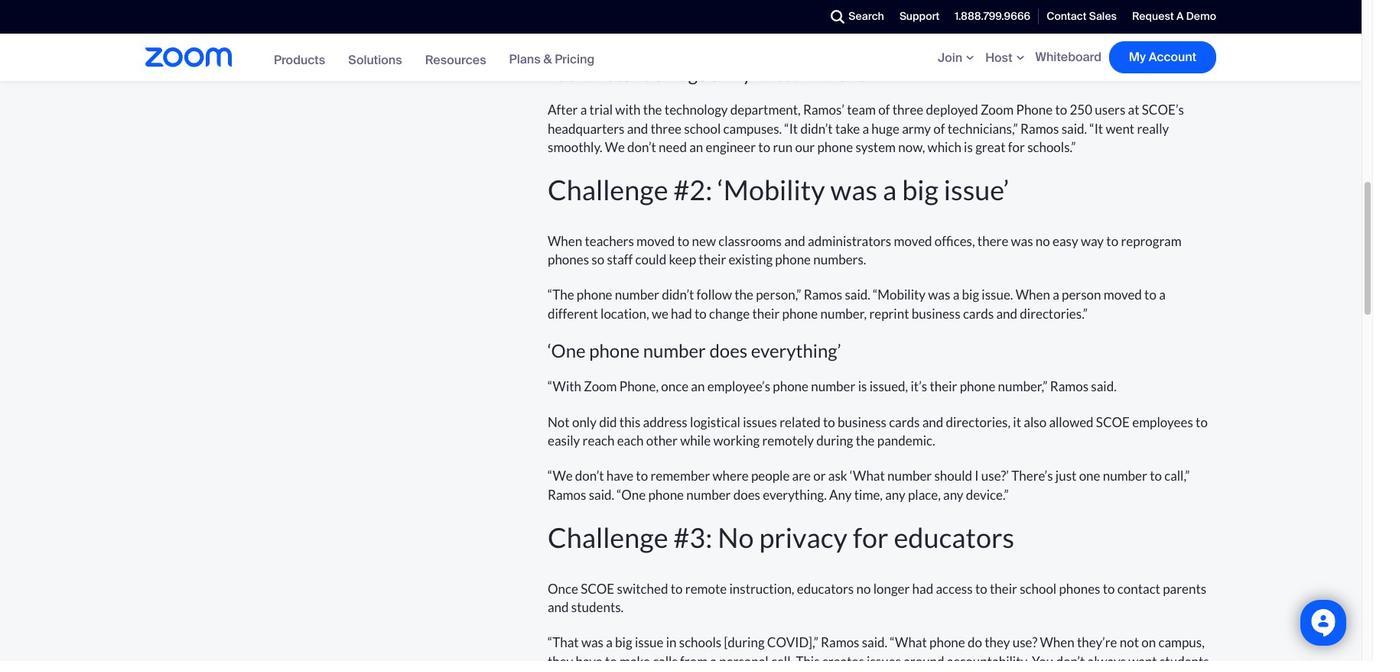 Task type: describe. For each thing, give the bounding box(es) containing it.
and inside "the phone number didn't follow the person," ramos said. "mobility was a big issue. when a person moved to a different location, we had to change their phone number, reprint business cards and directories."
[[997, 306, 1018, 322]]

a up directories."
[[1053, 287, 1060, 303]]

250
[[1070, 102, 1093, 118]]

issues inside not only did this address logistical issues related to business cards and directories, it also allowed scoe employees to easily reach each other while working remotely during the pandemic.
[[743, 414, 777, 430]]

is inside after a trial with the technology department, ramos' team of three deployed zoom phone to 250 users at scoe's headquarters and three school campuses. "it didn't take a huge army of technicians," ramos said. "it went really smoothly. we don't need an engineer to run our phone system now, which is great for schools."
[[964, 139, 973, 155]]

number down where
[[687, 487, 731, 503]]

their inside once scoe switched to remote instruction, educators no longer had access to their school phones to contact parents and students.
[[990, 581, 1018, 597]]

not for not only that, the legacy phone system just wasn't user-friendly. "people couldn't figure out how to forward a phone call. people didn't know how to check their voicemail unless they were in the office," ramos added.
[[548, 10, 570, 26]]

campus,
[[1159, 635, 1205, 651]]

other
[[646, 433, 678, 449]]

parents
[[1163, 581, 1207, 597]]

their inside when teachers moved to new classrooms and administrators moved offices, there was no easy way to reprogram phones so staff could keep their existing phone numbers.
[[699, 252, 726, 268]]

couldn't
[[956, 10, 1002, 26]]

"what
[[890, 635, 927, 651]]

to left call,"
[[1150, 469, 1162, 485]]

to up during
[[823, 414, 835, 430]]

accountability.
[[947, 654, 1030, 662]]

the up join button
[[957, 29, 976, 45]]

easy
[[1053, 233, 1079, 249]]

didn't right 'it
[[568, 63, 613, 85]]

1 vertical spatial how
[[683, 29, 707, 45]]

to left 'run'
[[758, 139, 771, 155]]

request
[[1132, 9, 1174, 23]]

"one
[[617, 487, 646, 503]]

"with zoom phone, once an employee's phone number is issued, it's their phone number," ramos said.
[[548, 379, 1119, 395]]

to down follow
[[695, 306, 707, 322]]

with
[[615, 102, 641, 118]]

schools
[[679, 635, 722, 651]]

a
[[1177, 9, 1184, 23]]

"mobility
[[873, 287, 926, 303]]

whiteboard
[[1036, 49, 1102, 65]]

not only did this address logistical issues related to business cards and directories, it also allowed scoe employees to easily reach each other while working remotely during the pandemic.
[[548, 414, 1208, 449]]

an inside after a trial with the technology department, ramos' team of three deployed zoom phone to 250 users at scoe's headquarters and three school campuses. "it didn't take a huge army of technicians," ramos said. "it went really smoothly. we don't need an engineer to run our phone system now, which is great for schools."
[[689, 139, 703, 155]]

to up added.
[[1089, 10, 1101, 26]]

my account link
[[1109, 41, 1217, 73]]

phone
[[1016, 102, 1053, 118]]

2 vertical spatial of
[[934, 121, 945, 137]]

don't inside after a trial with the technology department, ramos' team of three deployed zoom phone to 250 users at scoe's headquarters and three school campuses. "it didn't take a huge army of technicians," ramos said. "it went really smoothly. we don't need an engineer to run our phone system now, which is great for schools."
[[627, 139, 656, 155]]

"we
[[548, 469, 573, 485]]

when teachers moved to new classrooms and administrators moved offices, there was no easy way to reprogram phones so staff could keep their existing phone numbers.
[[548, 233, 1182, 268]]

everything'
[[751, 340, 841, 362]]

1 any from the left
[[885, 487, 906, 503]]

and inside once scoe switched to remote instruction, educators no longer had access to their school phones to contact parents and students.
[[548, 600, 569, 616]]

it's
[[911, 379, 927, 395]]

issues inside '"that was a big issue in schools [during covid]," ramos said. "what phone do they use? when they're not on campus, they have to make calls from a personal cell. this creates issues around accountability. you don't always want student'
[[867, 654, 901, 662]]

resources
[[425, 52, 486, 68]]

ramos inside '"that was a big issue in schools [during covid]," ramos said. "what phone do they use? when they're not on campus, they have to make calls from a personal cell. this creates issues around accountability. you don't always want student'
[[821, 635, 860, 651]]

contact sales link
[[1039, 0, 1125, 33]]

to down reprogram at right top
[[1145, 287, 1157, 303]]

related
[[780, 414, 821, 430]]

0 vertical spatial does
[[710, 340, 748, 362]]

huge inside after a trial with the technology department, ramos' team of three deployed zoom phone to 250 users at scoe's headquarters and three school campuses. "it didn't take a huge army of technicians," ramos said. "it went really smoothly. we don't need an engineer to run our phone system now, which is great for schools."
[[872, 121, 900, 137]]

campuses.
[[723, 121, 782, 137]]

this
[[620, 414, 641, 430]]

said. inside '"we don't have to remember where people are or ask 'what number should i use?' there's just one number to call," ramos said. "one phone number does everything. any time, any place, any device."'
[[589, 487, 614, 503]]

had inside "the phone number didn't follow the person," ramos said. "mobility was a big issue. when a person moved to a different location, we had to change their phone number, reprint business cards and directories."
[[671, 306, 692, 322]]

the inside after a trial with the technology department, ramos' team of three deployed zoom phone to 250 users at scoe's headquarters and three school campuses. "it didn't take a huge army of technicians," ramos said. "it went really smoothly. we don't need an engineer to run our phone system now, which is great for schools."
[[643, 102, 662, 118]]

change
[[709, 306, 750, 322]]

account
[[1149, 49, 1197, 65]]

they inside not only that, the legacy phone system just wasn't user-friendly. "people couldn't figure out how to forward a phone call. people didn't know how to check their voicemail unless they were in the office," ramos added.
[[884, 29, 910, 45]]

number up related on the bottom of the page
[[811, 379, 856, 395]]

not for not only did this address logistical issues related to business cards and directories, it also allowed scoe employees to easily reach each other while working remotely during the pandemic.
[[548, 414, 570, 430]]

didn't inside "the phone number didn't follow the person," ramos said. "mobility was a big issue. when a person moved to a different location, we had to change their phone number, reprint business cards and directories."
[[662, 287, 694, 303]]

headquarters
[[548, 121, 625, 137]]

ramos inside '"we don't have to remember where people are or ask 'what number should i use?' there's just one number to call," ramos said. "one phone number does everything. any time, any place, any device."'
[[548, 487, 586, 503]]

and inside when teachers moved to new classrooms and administrators moved offices, there was no easy way to reprogram phones so staff could keep their existing phone numbers.
[[784, 233, 806, 249]]

new
[[692, 233, 716, 249]]

join
[[938, 49, 963, 65]]

the inside not only did this address logistical issues related to business cards and directories, it also allowed scoe employees to easily reach each other while working remotely during the pandemic.
[[856, 433, 875, 449]]

out
[[1040, 10, 1059, 26]]

plans & pricing
[[509, 51, 595, 67]]

employees
[[1133, 414, 1193, 430]]

a right from
[[710, 654, 717, 662]]

1 horizontal spatial moved
[[894, 233, 932, 249]]

a down the know
[[655, 63, 665, 85]]

resources button
[[425, 52, 486, 68]]

ramos up allowed on the right bottom
[[1050, 379, 1089, 395]]

solutions
[[348, 52, 402, 68]]

phone inside when teachers moved to new classrooms and administrators moved offices, there was no easy way to reprogram phones so staff could keep their existing phone numbers.
[[775, 252, 811, 268]]

cell.
[[771, 654, 794, 662]]

'one phone number does everything'
[[548, 340, 841, 362]]

business inside "the phone number didn't follow the person," ramos said. "mobility was a big issue. when a person moved to a different location, we had to change their phone number, reprint business cards and directories."
[[912, 306, 961, 322]]

&
[[544, 51, 552, 67]]

1 vertical spatial three
[[651, 121, 682, 137]]

from
[[680, 654, 708, 662]]

are
[[792, 469, 811, 485]]

any
[[829, 487, 852, 503]]

business inside not only did this address logistical issues related to business cards and directories, it also allowed scoe employees to easily reach each other while working remotely during the pandemic.
[[838, 414, 887, 430]]

way
[[1081, 233, 1104, 249]]

0 horizontal spatial is
[[858, 379, 867, 395]]

forward
[[1103, 10, 1149, 26]]

to right employees
[[1196, 414, 1208, 430]]

location,
[[601, 306, 649, 322]]

"people
[[910, 10, 954, 26]]

and inside after a trial with the technology department, ramos' team of three deployed zoom phone to 250 users at scoe's headquarters and three school campuses. "it didn't take a huge army of technicians," ramos said. "it went really smoothly. we don't need an engineer to run our phone system now, which is great for schools."
[[627, 121, 648, 137]]

whiteboard link
[[1036, 49, 1102, 65]]

to up keep at the top of the page
[[677, 233, 690, 249]]

during
[[817, 433, 854, 449]]

it
[[1013, 414, 1021, 430]]

1 horizontal spatial educators
[[894, 521, 1015, 555]]

ramos inside not only that, the legacy phone system just wasn't user-friendly. "people couldn't figure out how to forward a phone call. people didn't know how to check their voicemail unless they were in the office," ramos added.
[[1019, 29, 1057, 45]]

1 vertical spatial for
[[853, 521, 889, 555]]

search image
[[831, 10, 845, 24]]

'it didn't take a huge army of technicians'
[[548, 63, 870, 85]]

need
[[659, 139, 687, 155]]

remote
[[685, 581, 727, 597]]

one
[[1079, 469, 1101, 485]]

also
[[1024, 414, 1047, 430]]

scoe inside not only did this address logistical issues related to business cards and directories, it also allowed scoe employees to easily reach each other while working remotely during the pandemic.
[[1096, 414, 1130, 430]]

to left contact
[[1103, 581, 1115, 597]]

didn't inside after a trial with the technology department, ramos' team of three deployed zoom phone to 250 users at scoe's headquarters and three school campuses. "it didn't take a huge army of technicians," ramos said. "it went really smoothly. we don't need an engineer to run our phone system now, which is great for schools."
[[801, 121, 833, 137]]

support
[[900, 9, 940, 23]]

smoothly.
[[548, 139, 603, 155]]

zoom inside after a trial with the technology department, ramos' team of three deployed zoom phone to 250 users at scoe's headquarters and three school campuses. "it didn't take a huge army of technicians," ramos said. "it went really smoothly. we don't need an engineer to run our phone system now, which is great for schools."
[[981, 102, 1014, 118]]

1 "it from the left
[[785, 121, 798, 137]]

said. inside after a trial with the technology department, ramos' team of three deployed zoom phone to 250 users at scoe's headquarters and three school campuses. "it didn't take a huge army of technicians," ramos said. "it went really smoothly. we don't need an engineer to run our phone system now, which is great for schools."
[[1062, 121, 1087, 137]]

once
[[548, 581, 578, 597]]

2 "it from the left
[[1090, 121, 1103, 137]]

employee's
[[708, 379, 771, 395]]

issued,
[[870, 379, 908, 395]]

friendly.
[[861, 10, 907, 26]]

person,"
[[756, 287, 801, 303]]

cards inside "the phone number didn't follow the person," ramos said. "mobility was a big issue. when a person moved to a different location, we had to change their phone number, reprint business cards and directories."
[[963, 306, 994, 322]]

to left remote
[[671, 581, 683, 597]]

1.888.799.9666 link
[[948, 0, 1038, 33]]

want
[[1129, 654, 1157, 662]]

call.
[[548, 29, 570, 45]]

challenge for challenge #3: no privacy for educators
[[548, 521, 668, 555]]

plans
[[509, 51, 541, 67]]

they're
[[1077, 635, 1117, 651]]

big inside '"that was a big issue in schools [during covid]," ramos said. "what phone do they use? when they're not on campus, they have to make calls from a personal cell. this creates issues around accountability. you don't always want student'
[[615, 635, 632, 651]]

search image
[[831, 10, 845, 24]]

there
[[978, 233, 1009, 249]]

to left 250
[[1055, 102, 1068, 118]]

2 any from the left
[[943, 487, 964, 503]]

big inside "the phone number didn't follow the person," ramos said. "mobility was a big issue. when a person moved to a different location, we had to change their phone number, reprint business cards and directories."
[[962, 287, 979, 303]]

after a trial with the technology department, ramos' team of three deployed zoom phone to 250 users at scoe's headquarters and three school campuses. "it didn't take a huge army of technicians," ramos said. "it went really smoothly. we don't need an engineer to run our phone system now, which is great for schools."
[[548, 102, 1184, 155]]

number up place,
[[888, 469, 932, 485]]

a down team on the top of page
[[863, 121, 869, 137]]

'it
[[548, 63, 564, 85]]

take inside after a trial with the technology department, ramos' team of three deployed zoom phone to 250 users at scoe's headquarters and three school campuses. "it didn't take a huge army of technicians," ramos said. "it went really smoothly. we don't need an engineer to run our phone system now, which is great for schools."
[[835, 121, 860, 137]]

everything.
[[763, 487, 827, 503]]

legacy
[[649, 10, 686, 26]]

scoe's
[[1142, 102, 1184, 118]]

pricing
[[555, 51, 595, 67]]

administrators
[[808, 233, 892, 249]]

when inside when teachers moved to new classrooms and administrators moved offices, there was no easy way to reprogram phones so staff could keep their existing phone numbers.
[[548, 233, 582, 249]]

sales
[[1089, 9, 1117, 23]]

0 horizontal spatial of
[[755, 63, 772, 85]]

2 horizontal spatial they
[[985, 635, 1010, 651]]

staff
[[607, 252, 633, 268]]

search
[[849, 9, 884, 23]]

a left issue.
[[953, 287, 960, 303]]

1 vertical spatial of
[[879, 102, 890, 118]]

to right the way
[[1107, 233, 1119, 249]]

creates
[[822, 654, 864, 662]]

zoom logo image
[[145, 48, 232, 67]]



Task type: vqa. For each thing, say whether or not it's contained in the screenshot.
Businesses
no



Task type: locate. For each thing, give the bounding box(es) containing it.
don't inside '"we don't have to remember where people are or ask 'what number should i use?' there's just one number to call," ramos said. "one phone number does everything. any time, any place, any device."'
[[575, 469, 604, 485]]

no inside when teachers moved to new classrooms and administrators moved offices, there was no easy way to reprogram phones so staff could keep their existing phone numbers.
[[1036, 233, 1050, 249]]

issue'
[[944, 173, 1009, 207]]

1 vertical spatial cards
[[889, 414, 920, 430]]

school inside after a trial with the technology department, ramos' team of three deployed zoom phone to 250 users at scoe's headquarters and three school campuses. "it didn't take a huge army of technicians," ramos said. "it went really smoothly. we don't need an engineer to run our phone system now, which is great for schools."
[[684, 121, 721, 137]]

2 horizontal spatial of
[[934, 121, 945, 137]]

0 vertical spatial don't
[[627, 139, 656, 155]]

use?'
[[982, 469, 1009, 485]]

1 vertical spatial in
[[666, 635, 677, 651]]

contact
[[1118, 581, 1161, 597]]

1 vertical spatial phones
[[1059, 581, 1101, 597]]

calls
[[653, 654, 678, 662]]

ramos inside after a trial with the technology department, ramos' team of three deployed zoom phone to 250 users at scoe's headquarters and three school campuses. "it didn't take a huge army of technicians," ramos said. "it went really smoothly. we don't need an engineer to run our phone system now, which is great for schools."
[[1021, 121, 1059, 137]]

1 horizontal spatial just
[[1056, 469, 1077, 485]]

moved right person
[[1104, 287, 1142, 303]]

0 horizontal spatial scoe
[[581, 581, 615, 597]]

zoom up technicians,"
[[981, 102, 1014, 118]]

technicians,"
[[948, 121, 1018, 137]]

1 horizontal spatial huge
[[872, 121, 900, 137]]

ramos inside "the phone number didn't follow the person," ramos said. "mobility was a big issue. when a person moved to a different location, we had to change their phone number, reprint business cards and directories."
[[804, 287, 843, 303]]

phone inside '"that was a big issue in schools [during covid]," ramos said. "what phone do they use? when they're not on campus, they have to make calls from a personal cell. this creates issues around accountability. you don't always want student'
[[930, 635, 965, 651]]

for right great
[[1008, 139, 1025, 155]]

and down issue.
[[997, 306, 1018, 322]]

0 horizontal spatial have
[[576, 654, 603, 662]]

1 vertical spatial don't
[[575, 469, 604, 485]]

0 horizontal spatial educators
[[797, 581, 854, 597]]

0 vertical spatial had
[[671, 306, 692, 322]]

0 vertical spatial how
[[1062, 10, 1086, 26]]

take up 'with'
[[617, 63, 652, 85]]

switched
[[617, 581, 668, 597]]

1 horizontal spatial scoe
[[1096, 414, 1130, 430]]

products
[[274, 52, 325, 68]]

phones left so
[[548, 252, 589, 268]]

army down check
[[711, 63, 752, 85]]

1 horizontal spatial cards
[[963, 306, 994, 322]]

was inside '"that was a big issue in schools [during covid]," ramos said. "what phone do they use? when they're not on campus, they have to make calls from a personal cell. this creates issues around accountability. you don't always want student'
[[581, 635, 604, 651]]

was inside "the phone number didn't follow the person," ramos said. "mobility was a big issue. when a person moved to a different location, we had to change their phone number, reprint business cards and directories."
[[928, 287, 951, 303]]

1 horizontal spatial business
[[912, 306, 961, 322]]

1 vertical spatial issues
[[867, 654, 901, 662]]

1 horizontal spatial for
[[1008, 139, 1025, 155]]

educators down privacy at the bottom of the page
[[797, 581, 854, 597]]

know
[[649, 29, 680, 45]]

they down "that
[[548, 654, 573, 662]]

2 challenge from the top
[[548, 521, 668, 555]]

issues up working
[[743, 414, 777, 430]]

ramos down the out
[[1019, 29, 1057, 45]]

cards inside not only did this address logistical issues related to business cards and directories, it also allowed scoe employees to easily reach each other while working remotely during the pandemic.
[[889, 414, 920, 430]]

added.
[[1060, 29, 1098, 45]]

huge down team on the top of page
[[872, 121, 900, 137]]

directories."
[[1020, 306, 1088, 322]]

1 horizontal spatial phones
[[1059, 581, 1101, 597]]

0 vertical spatial three
[[893, 102, 924, 118]]

only
[[572, 10, 597, 26], [572, 414, 597, 430]]

1 vertical spatial no
[[857, 581, 871, 597]]

how right the know
[[683, 29, 707, 45]]

0 horizontal spatial issues
[[743, 414, 777, 430]]

a down students.
[[606, 635, 613, 651]]

once scoe switched to remote instruction, educators no longer had access to their school phones to contact parents and students.
[[548, 581, 1207, 616]]

or
[[814, 469, 826, 485]]

0 horizontal spatial don't
[[575, 469, 604, 485]]

army
[[711, 63, 752, 85], [902, 121, 931, 137]]

0 vertical spatial army
[[711, 63, 752, 85]]

1 vertical spatial they
[[985, 635, 1010, 651]]

to inside '"that was a big issue in schools [during covid]," ramos said. "what phone do they use? when they're not on campus, they have to make calls from a personal cell. this creates issues around accountability. you don't always want student'
[[605, 654, 617, 662]]

was right the '"mobility'
[[928, 287, 951, 303]]

ask
[[829, 469, 848, 485]]

that,
[[599, 10, 626, 26]]

issues
[[743, 414, 777, 430], [867, 654, 901, 662]]

number up once
[[643, 340, 706, 362]]

a inside not only that, the legacy phone system just wasn't user-friendly. "people couldn't figure out how to forward a phone call. people didn't know how to check their voicemail unless they were in the office," ramos added.
[[1152, 10, 1158, 26]]

2 horizontal spatial big
[[962, 287, 979, 303]]

their
[[760, 29, 787, 45], [699, 252, 726, 268], [752, 306, 780, 322], [930, 379, 957, 395], [990, 581, 1018, 597]]

2 horizontal spatial moved
[[1104, 287, 1142, 303]]

said. up allowed on the right bottom
[[1091, 379, 1117, 395]]

request a demo link
[[1125, 0, 1217, 33]]

their inside "the phone number didn't follow the person," ramos said. "mobility was a big issue. when a person moved to a different location, we had to change their phone number, reprint business cards and directories."
[[752, 306, 780, 322]]

just inside not only that, the legacy phone system just wasn't user-friendly. "people couldn't figure out how to forward a phone call. people didn't know how to check their voicemail unless they were in the office," ramos added.
[[769, 10, 790, 26]]

said. up "number,"
[[845, 287, 871, 303]]

and inside not only did this address logistical issues related to business cards and directories, it also allowed scoe employees to easily reach each other while working remotely during the pandemic.
[[923, 414, 944, 430]]

only up reach
[[572, 414, 597, 430]]

the right 'with'
[[643, 102, 662, 118]]

just inside '"we don't have to remember where people are or ask 'what number should i use?' there's just one number to call," ramos said. "one phone number does everything. any time, any place, any device."'
[[1056, 469, 1077, 485]]

only inside not only that, the legacy phone system just wasn't user-friendly. "people couldn't figure out how to forward a phone call. people didn't know how to check their voicemail unless they were in the office," ramos added.
[[572, 10, 597, 26]]

don't
[[627, 139, 656, 155], [575, 469, 604, 485], [1056, 654, 1085, 662]]

challenge down "one at the left bottom of the page
[[548, 521, 668, 555]]

0 horizontal spatial any
[[885, 487, 906, 503]]

number right one
[[1103, 469, 1148, 485]]

0 vertical spatial challenge
[[548, 173, 668, 207]]

0 horizontal spatial zoom
[[584, 379, 617, 395]]

1 only from the top
[[572, 10, 597, 26]]

said.
[[1062, 121, 1087, 137], [845, 287, 871, 303], [1091, 379, 1117, 395], [589, 487, 614, 503], [862, 635, 888, 651]]

for down time,
[[853, 521, 889, 555]]

1 horizontal spatial three
[[893, 102, 924, 118]]

were
[[912, 29, 941, 45]]

to left check
[[710, 29, 722, 45]]

1 vertical spatial business
[[838, 414, 887, 430]]

None search field
[[775, 5, 827, 29]]

1 vertical spatial huge
[[872, 121, 900, 137]]

"it down "users"
[[1090, 121, 1103, 137]]

and right classrooms
[[784, 233, 806, 249]]

phones up they're
[[1059, 581, 1101, 597]]

easily
[[548, 433, 580, 449]]

0 vertical spatial scoe
[[1096, 414, 1130, 430]]

0 vertical spatial school
[[684, 121, 721, 137]]

0 horizontal spatial system
[[726, 10, 767, 26]]

a down reprogram at right top
[[1159, 287, 1166, 303]]

2 not from the top
[[548, 414, 570, 430]]

0 vertical spatial take
[[617, 63, 652, 85]]

after
[[548, 102, 578, 118]]

ramos down the "we on the left of page
[[548, 487, 586, 503]]

three up need
[[651, 121, 682, 137]]

huge
[[668, 63, 708, 85], [872, 121, 900, 137]]

0 horizontal spatial three
[[651, 121, 682, 137]]

we
[[652, 306, 669, 322]]

not only that, the legacy phone system just wasn't user-friendly. "people couldn't figure out how to forward a phone call. people didn't know how to check their voicemail unless they were in the office," ramos added.
[[548, 10, 1197, 45]]

three up now,
[[893, 102, 924, 118]]

challenge #2: 'mobility was a big issue'
[[548, 173, 1009, 207]]

does down where
[[734, 487, 761, 503]]

big up the make
[[615, 635, 632, 651]]

which
[[928, 139, 962, 155]]

0 vertical spatial just
[[769, 10, 790, 26]]

of up the 'department,'
[[755, 63, 772, 85]]

0 horizontal spatial for
[[853, 521, 889, 555]]

reprint
[[869, 306, 909, 322]]

"it up 'run'
[[785, 121, 798, 137]]

does down change on the right top of the page
[[710, 340, 748, 362]]

1 horizontal spatial no
[[1036, 233, 1050, 249]]

their right check
[[760, 29, 787, 45]]

an right need
[[689, 139, 703, 155]]

0 vertical spatial in
[[944, 29, 954, 45]]

to right access
[[975, 581, 988, 597]]

on
[[1142, 635, 1156, 651]]

system left now,
[[856, 139, 896, 155]]

0 vertical spatial when
[[548, 233, 582, 249]]

0 horizontal spatial huge
[[668, 63, 708, 85]]

didn't
[[614, 29, 646, 45], [568, 63, 613, 85], [801, 121, 833, 137], [662, 287, 694, 303]]

only up the people
[[572, 10, 597, 26]]

didn't inside not only that, the legacy phone system just wasn't user-friendly. "people couldn't figure out how to forward a phone call. people didn't know how to check their voicemail unless they were in the office," ramos added.
[[614, 29, 646, 45]]

the inside "the phone number didn't follow the person," ramos said. "mobility was a big issue. when a person moved to a different location, we had to change their phone number, reprint business cards and directories."
[[735, 287, 754, 303]]

offices,
[[935, 233, 975, 249]]

they up accountability.
[[985, 635, 1010, 651]]

no left the easy
[[1036, 233, 1050, 249]]

0 horizontal spatial had
[[671, 306, 692, 322]]

their right it's
[[930, 379, 957, 395]]

person
[[1062, 287, 1101, 303]]

in up join on the right of page
[[944, 29, 954, 45]]

scoe right allowed on the right bottom
[[1096, 414, 1130, 430]]

1 vertical spatial an
[[691, 379, 705, 395]]

0 horizontal spatial army
[[711, 63, 752, 85]]

business up during
[[838, 414, 887, 430]]

have inside '"that was a big issue in schools [during covid]," ramos said. "what phone do they use? when they're not on campus, they have to make calls from a personal cell. this creates issues around accountability. you don't always want student'
[[576, 654, 603, 662]]

directories,
[[946, 414, 1011, 430]]

a left trial
[[580, 102, 587, 118]]

voicemail
[[790, 29, 843, 45]]

1 horizontal spatial have
[[607, 469, 634, 485]]

business
[[912, 306, 961, 322], [838, 414, 887, 430]]

in up calls
[[666, 635, 677, 651]]

and down once
[[548, 600, 569, 616]]

really
[[1137, 121, 1169, 137]]

1 vertical spatial have
[[576, 654, 603, 662]]

when inside '"that was a big issue in schools [during covid]," ramos said. "what phone do they use? when they're not on campus, they have to make calls from a personal cell. this creates issues around accountability. you don't always want student'
[[1040, 635, 1075, 651]]

0 vertical spatial not
[[548, 10, 570, 26]]

don't right the "we on the left of page
[[575, 469, 604, 485]]

0 vertical spatial issues
[[743, 414, 777, 430]]

number inside "the phone number didn't follow the person," ramos said. "mobility was a big issue. when a person moved to a different location, we had to change their phone number, reprint business cards and directories."
[[615, 287, 659, 303]]

phones inside once scoe switched to remote instruction, educators no longer had access to their school phones to contact parents and students.
[[1059, 581, 1101, 597]]

have up "one at the left bottom of the page
[[607, 469, 634, 485]]

0 vertical spatial for
[[1008, 139, 1025, 155]]

1.888.799.9666
[[955, 9, 1031, 23]]

only for reach
[[572, 414, 597, 430]]

no inside once scoe switched to remote instruction, educators no longer had access to their school phones to contact parents and students.
[[857, 581, 871, 597]]

is left issued,
[[858, 379, 867, 395]]

0 vertical spatial no
[[1036, 233, 1050, 249]]

there's
[[1012, 469, 1053, 485]]

had
[[671, 306, 692, 322], [912, 581, 934, 597]]

not
[[1120, 635, 1139, 651]]

classrooms
[[719, 233, 782, 249]]

0 vertical spatial only
[[572, 10, 597, 26]]

0 vertical spatial zoom
[[981, 102, 1014, 118]]

1 vertical spatial take
[[835, 121, 860, 137]]

their inside not only that, the legacy phone system just wasn't user-friendly. "people couldn't figure out how to forward a phone call. people didn't know how to check their voicemail unless they were in the office," ramos added.
[[760, 29, 787, 45]]

deployed
[[926, 102, 978, 118]]

big left issue.
[[962, 287, 979, 303]]

2 vertical spatial big
[[615, 635, 632, 651]]

2 vertical spatial when
[[1040, 635, 1075, 651]]

challenge for challenge #2: 'mobility was a big issue'
[[548, 173, 668, 207]]

an
[[689, 139, 703, 155], [691, 379, 705, 395]]

any
[[885, 487, 906, 503], [943, 487, 964, 503]]

of up which
[[934, 121, 945, 137]]

number,
[[821, 306, 867, 322]]

was inside when teachers moved to new classrooms and administrators moved offices, there was no easy way to reprogram phones so staff could keep their existing phone numbers.
[[1011, 233, 1033, 249]]

said. inside "the phone number didn't follow the person," ramos said. "mobility was a big issue. when a person moved to a different location, we had to change their phone number, reprint business cards and directories."
[[845, 287, 871, 303]]

the right 'that,' at the left top of page
[[628, 10, 647, 26]]

0 horizontal spatial moved
[[637, 233, 675, 249]]

how up added.
[[1062, 10, 1086, 26]]

phones inside when teachers moved to new classrooms and administrators moved offices, there was no easy way to reprogram phones so staff could keep their existing phone numbers.
[[548, 252, 589, 268]]

number up location,
[[615, 287, 659, 303]]

army up now,
[[902, 121, 931, 137]]

1 vertical spatial army
[[902, 121, 931, 137]]

zoom right "with
[[584, 379, 617, 395]]

moved left offices,
[[894, 233, 932, 249]]

allowed
[[1049, 414, 1094, 430]]

for inside after a trial with the technology department, ramos' team of three deployed zoom phone to 250 users at scoe's headquarters and three school campuses. "it didn't take a huge army of technicians," ramos said. "it went really smoothly. we don't need an engineer to run our phone system now, which is great for schools."
[[1008, 139, 1025, 155]]

don't inside '"that was a big issue in schools [during covid]," ramos said. "what phone do they use? when they're not on campus, they have to make calls from a personal cell. this creates issues around accountability. you don't always want student'
[[1056, 654, 1085, 662]]

a left 'a'
[[1152, 10, 1158, 26]]

0 horizontal spatial "it
[[785, 121, 798, 137]]

system inside not only that, the legacy phone system just wasn't user-friendly. "people couldn't figure out how to forward a phone call. people didn't know how to check their voicemail unless they were in the office," ramos added.
[[726, 10, 767, 26]]

always
[[1088, 654, 1126, 662]]

a up administrators
[[883, 173, 897, 207]]

had right 'we'
[[671, 306, 692, 322]]

"we don't have to remember where people are or ask 'what number should i use?' there's just one number to call," ramos said. "one phone number does everything. any time, any place, any device."
[[548, 469, 1190, 503]]

1 vertical spatial had
[[912, 581, 934, 597]]

1 horizontal spatial any
[[943, 487, 964, 503]]

army inside after a trial with the technology department, ramos' team of three deployed zoom phone to 250 users at scoe's headquarters and three school campuses. "it didn't take a huge army of technicians," ramos said. "it went really smoothly. we don't need an engineer to run our phone system now, which is great for schools."
[[902, 121, 931, 137]]

phone inside after a trial with the technology department, ramos' team of three deployed zoom phone to 250 users at scoe's headquarters and three school campuses. "it didn't take a huge army of technicians," ramos said. "it went really smoothly. we don't need an engineer to run our phone system now, which is great for schools."
[[818, 139, 853, 155]]

in inside '"that was a big issue in schools [during covid]," ramos said. "what phone do they use? when they're not on campus, they have to make calls from a personal cell. this creates issues around accountability. you don't always want student'
[[666, 635, 677, 651]]

said. inside '"that was a big issue in schools [during covid]," ramos said. "what phone do they use? when they're not on campus, they have to make calls from a personal cell. this creates issues around accountability. you don't always want student'
[[862, 635, 888, 651]]

system inside after a trial with the technology department, ramos' team of three deployed zoom phone to 250 users at scoe's headquarters and three school campuses. "it didn't take a huge army of technicians," ramos said. "it went really smoothly. we don't need an engineer to run our phone system now, which is great for schools."
[[856, 139, 896, 155]]

had inside once scoe switched to remote instruction, educators no longer had access to their school phones to contact parents and students.
[[912, 581, 934, 597]]

not up the call.
[[548, 10, 570, 26]]

0 horizontal spatial big
[[615, 635, 632, 651]]

1 vertical spatial zoom
[[584, 379, 617, 395]]

only inside not only did this address logistical issues related to business cards and directories, it also allowed scoe employees to easily reach each other while working remotely during the pandemic.
[[572, 414, 597, 430]]

does inside '"we don't have to remember where people are or ask 'what number should i use?' there's just one number to call," ramos said. "one phone number does everything. any time, any place, any device."'
[[734, 487, 761, 503]]

my account
[[1129, 49, 1197, 65]]

"the phone number didn't follow the person," ramos said. "mobility was a big issue. when a person moved to a different location, we had to change their phone number, reprint business cards and directories."
[[548, 287, 1166, 322]]

was up administrators
[[831, 173, 878, 207]]

0 horizontal spatial take
[[617, 63, 652, 85]]

privacy
[[759, 521, 848, 555]]

phones
[[548, 252, 589, 268], [1059, 581, 1101, 597]]

1 vertical spatial not
[[548, 414, 570, 430]]

1 vertical spatial only
[[572, 414, 597, 430]]

#3:
[[674, 521, 713, 555]]

0 vertical spatial huge
[[668, 63, 708, 85]]

2 vertical spatial they
[[548, 654, 573, 662]]

0 horizontal spatial cards
[[889, 414, 920, 430]]

2 only from the top
[[572, 414, 597, 430]]

pandemic.
[[877, 433, 935, 449]]

1 horizontal spatial how
[[1062, 10, 1086, 26]]

challenge #3: no privacy for educators
[[548, 521, 1015, 555]]

business down the '"mobility'
[[912, 306, 961, 322]]

said. left "what
[[862, 635, 888, 651]]

scoe inside once scoe switched to remote instruction, educators no longer had access to their school phones to contact parents and students.
[[581, 581, 615, 597]]

do
[[968, 635, 982, 651]]

the up change on the right top of the page
[[735, 287, 754, 303]]

access
[[936, 581, 973, 597]]

scoe up students.
[[581, 581, 615, 597]]

not
[[548, 10, 570, 26], [548, 414, 570, 430]]

make
[[620, 654, 650, 662]]

didn't down 'that,' at the left top of page
[[614, 29, 646, 45]]

in inside not only that, the legacy phone system just wasn't user-friendly. "people couldn't figure out how to forward a phone call. people didn't know how to check their voicemail unless they were in the office," ramos added.
[[944, 29, 954, 45]]

contact sales
[[1047, 9, 1117, 23]]

1 challenge from the top
[[548, 173, 668, 207]]

school down technology
[[684, 121, 721, 137]]

have inside '"we don't have to remember where people are or ask 'what number should i use?' there's just one number to call," ramos said. "one phone number does everything. any time, any place, any device."'
[[607, 469, 634, 485]]

0 vertical spatial educators
[[894, 521, 1015, 555]]

1 horizontal spatial had
[[912, 581, 934, 597]]

when inside "the phone number didn't follow the person," ramos said. "mobility was a big issue. when a person moved to a different location, we had to change their phone number, reprint business cards and directories."
[[1016, 287, 1050, 303]]

1 horizontal spatial zoom
[[981, 102, 1014, 118]]

not inside not only that, the legacy phone system just wasn't user-friendly. "people couldn't figure out how to forward a phone call. people didn't know how to check their voicemail unless they were in the office," ramos added.
[[548, 10, 570, 26]]

the right during
[[856, 433, 875, 449]]

0 vertical spatial phones
[[548, 252, 589, 268]]

0 vertical spatial is
[[964, 139, 973, 155]]

cards down issue.
[[963, 306, 994, 322]]

0 vertical spatial business
[[912, 306, 961, 322]]

no
[[1036, 233, 1050, 249], [857, 581, 871, 597]]

you
[[1032, 654, 1054, 662]]

'what
[[850, 469, 885, 485]]

1 horizontal spatial army
[[902, 121, 931, 137]]

don't right you
[[1056, 654, 1085, 662]]

host
[[986, 49, 1013, 65]]

not up easily
[[548, 414, 570, 430]]

"the
[[548, 287, 574, 303]]

1 horizontal spatial big
[[902, 173, 939, 207]]

1 not from the top
[[548, 10, 570, 26]]

school inside once scoe switched to remote instruction, educators no longer had access to their school phones to contact parents and students.
[[1020, 581, 1057, 597]]

0 vertical spatial of
[[755, 63, 772, 85]]

moved inside "the phone number didn't follow the person," ramos said. "mobility was a big issue. when a person moved to a different location, we had to change their phone number, reprint business cards and directories."
[[1104, 287, 1142, 303]]

0 vertical spatial big
[[902, 173, 939, 207]]

0 horizontal spatial in
[[666, 635, 677, 651]]

when up you
[[1040, 635, 1075, 651]]

at
[[1128, 102, 1140, 118]]

any down should
[[943, 487, 964, 503]]

an right once
[[691, 379, 705, 395]]

only for call.
[[572, 10, 597, 26]]

1 vertical spatial challenge
[[548, 521, 668, 555]]

big
[[902, 173, 939, 207], [962, 287, 979, 303], [615, 635, 632, 651]]

have down "that
[[576, 654, 603, 662]]

instruction,
[[730, 581, 795, 597]]

no
[[718, 521, 754, 555]]

phone inside '"we don't have to remember where people are or ask 'what number should i use?' there's just one number to call," ramos said. "one phone number does everything. any time, any place, any device."'
[[648, 487, 684, 503]]

not inside not only did this address logistical issues related to business cards and directories, it also allowed scoe employees to easily reach each other while working remotely during the pandemic.
[[548, 414, 570, 430]]

users
[[1095, 102, 1126, 118]]

said. left "one at the left bottom of the page
[[589, 487, 614, 503]]

students.
[[571, 600, 624, 616]]

1 horizontal spatial don't
[[627, 139, 656, 155]]

0 horizontal spatial how
[[683, 29, 707, 45]]

1 vertical spatial scoe
[[581, 581, 615, 597]]

technology
[[665, 102, 728, 118]]

1 vertical spatial when
[[1016, 287, 1050, 303]]

0 vertical spatial have
[[607, 469, 634, 485]]

contact
[[1047, 9, 1087, 23]]

school up use?
[[1020, 581, 1057, 597]]

trial
[[590, 102, 613, 118]]

system up check
[[726, 10, 767, 26]]

follow
[[697, 287, 732, 303]]

1 vertical spatial school
[[1020, 581, 1057, 597]]

covid],"
[[767, 635, 819, 651]]

2 horizontal spatial don't
[[1056, 654, 1085, 662]]

0 horizontal spatial school
[[684, 121, 721, 137]]

issue.
[[982, 287, 1013, 303]]

0 horizontal spatial they
[[548, 654, 573, 662]]

to
[[1089, 10, 1101, 26], [710, 29, 722, 45], [1055, 102, 1068, 118], [758, 139, 771, 155], [677, 233, 690, 249], [1107, 233, 1119, 249], [1145, 287, 1157, 303], [695, 306, 707, 322], [823, 414, 835, 430], [1196, 414, 1208, 430], [636, 469, 648, 485], [1150, 469, 1162, 485], [671, 581, 683, 597], [975, 581, 988, 597], [1103, 581, 1115, 597], [605, 654, 617, 662]]

phone
[[688, 10, 724, 26], [1161, 10, 1197, 26], [818, 139, 853, 155], [775, 252, 811, 268], [577, 287, 612, 303], [782, 306, 818, 322], [589, 340, 640, 362], [773, 379, 809, 395], [960, 379, 996, 395], [648, 487, 684, 503], [930, 635, 965, 651]]

to up "one at the left bottom of the page
[[636, 469, 648, 485]]

educators inside once scoe switched to remote instruction, educators no longer had access to their school phones to contact parents and students.
[[797, 581, 854, 597]]



